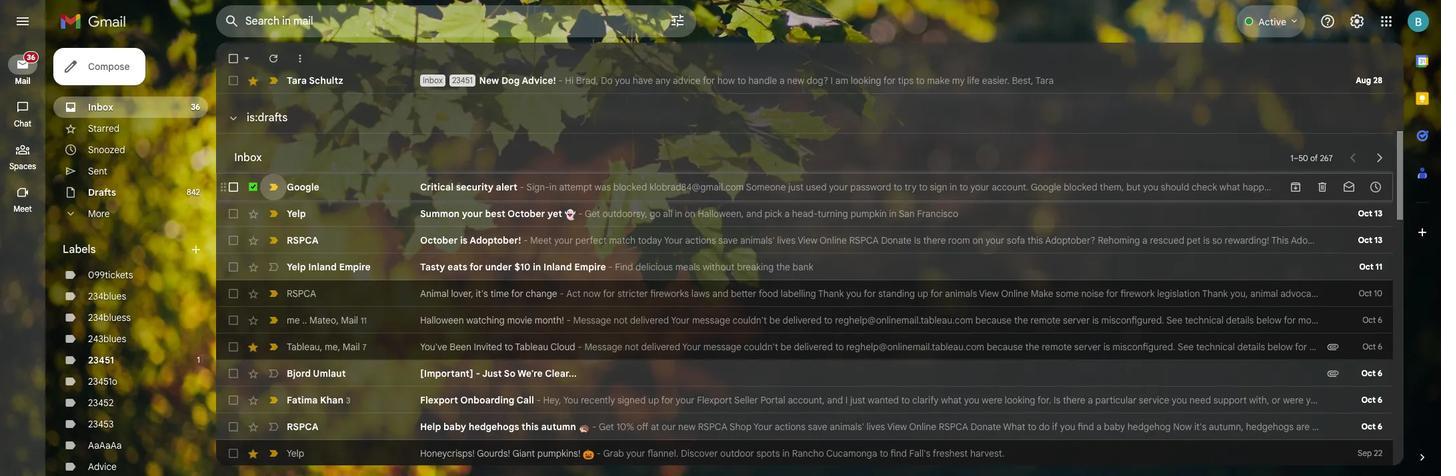 Task type: describe. For each thing, give the bounding box(es) containing it.
1 horizontal spatial you
[[1353, 181, 1368, 193]]

a down particular
[[1097, 422, 1102, 434]]

sent link
[[88, 165, 107, 177]]

0 vertical spatial message
[[692, 315, 731, 327]]

stricter
[[618, 288, 648, 300]]

find
[[615, 262, 633, 274]]

animals' for today
[[741, 235, 775, 247]]

easier.
[[983, 75, 1010, 87]]

1 horizontal spatial is
[[1054, 395, 1061, 407]]

meet heading
[[0, 204, 45, 215]]

show more messages. image
[[1386, 111, 1388, 125]]

meals
[[676, 262, 701, 274]]

rspca up yelp inland empire
[[287, 235, 319, 247]]

- right call
[[537, 395, 541, 407]]

1 vertical spatial below
[[1268, 342, 1293, 354]]

1 vertical spatial october
[[420, 235, 458, 247]]

1 horizontal spatial meet
[[530, 235, 552, 247]]

pick
[[765, 208, 782, 220]]

actions for today
[[685, 235, 716, 247]]

1 vertical spatial be
[[781, 342, 792, 354]]

your down laws
[[683, 342, 701, 354]]

view for is
[[798, 235, 818, 247]]

0 vertical spatial the
[[776, 262, 791, 274]]

standing
[[879, 288, 915, 300]]

[important] - just so we're clear... link
[[420, 368, 1320, 381]]

pumpkin
[[851, 208, 887, 220]]

0 vertical spatial information.
[[1323, 315, 1374, 327]]

help
[[420, 422, 441, 434]]

234blues
[[88, 291, 126, 303]]

summon
[[420, 208, 460, 220]]

2 empire from the left
[[575, 262, 606, 274]]

a right the pick
[[785, 208, 790, 220]]

time
[[491, 288, 509, 300]]

1 vertical spatial details
[[1238, 342, 1266, 354]]

1 vertical spatial on
[[973, 235, 984, 247]]

your left account.
[[971, 181, 990, 193]]

your left best
[[462, 208, 483, 220]]

flexport onboarding call - hey, you recently signed up for your flexport seller portal account, and i just wanted to clarify what you were looking for. is there a particular service you need support with, or were you just
[[420, 395, 1340, 407]]

0 vertical spatial up
[[918, 288, 929, 300]]

now
[[1174, 422, 1192, 434]]

breaking
[[737, 262, 774, 274]]

1 vertical spatial learn
[[1387, 342, 1416, 354]]

you left need
[[1172, 395, 1188, 407]]

in right the sign
[[950, 181, 957, 193]]

12 row from the top
[[216, 441, 1394, 468]]

for left has attachment icon
[[1296, 342, 1308, 354]]

bjord umlaut
[[287, 368, 346, 380]]

advice!
[[522, 75, 556, 87]]

you've
[[420, 342, 447, 354]]

1 vertical spatial not
[[625, 342, 639, 354]]

1 vertical spatial misconfigured.
[[1113, 342, 1176, 354]]

or
[[1272, 395, 1281, 407]]

1 vertical spatial inbox
[[88, 101, 113, 113]]

umlaut
[[313, 368, 346, 380]]

for right eats
[[470, 262, 483, 274]]

halloween
[[420, 315, 464, 327]]

me .. mateo , mail 11
[[287, 315, 367, 327]]

for right noise
[[1107, 288, 1119, 300]]

6 down an
[[1378, 316, 1383, 326]]

13 for get outdoorsy, go all in on halloween, and pick a head-turning pumpkin in san francisco ͏ ͏ ͏ ͏ ͏ ͏͏ ͏ ͏ ͏ ͏ ͏͏ ͏ ͏ ͏ ͏ ͏͏ ͏ ͏ ͏ ͏ ͏͏ ͏ ͏ ͏ ͏ ͏͏ ͏ ͏ ͏ ͏ ͏͏ ͏ ͏ ͏ ͏ ͏͏ ͏ ͏ ͏ ͏ ͏͏ ͏ ͏ ͏ ͏ ͏͏ ͏ ͏ ͏ ͏ ͏͏ ͏
[[1375, 209, 1383, 219]]

for left standing
[[864, 288, 876, 300]]

your down 👻 icon
[[554, 235, 573, 247]]

2 blocked from the left
[[1064, 181, 1098, 193]]

6 for get 10% off at our new rspca shop your actions save animals' lives view online rspca donate what to do if you find a baby hedgehog now it's autumn, hedgehogs are getting ready to hibernate.
[[1378, 422, 1383, 432]]

- left find
[[609, 262, 613, 274]]

grab
[[603, 448, 624, 460]]

save for shop
[[808, 422, 828, 434]]

6 row from the top
[[216, 281, 1394, 308]]

is left so at the right
[[1204, 235, 1210, 247]]

1 flexport from the left
[[420, 395, 458, 407]]

clarify
[[913, 395, 939, 407]]

support image
[[1320, 13, 1336, 29]]

1 vertical spatial message
[[704, 342, 742, 354]]

oct 6 for get 10% off at our new rspca shop your actions save animals' lives view online rspca donate what to do if you find a baby hedgehog now it's autumn, hedgehogs are getting ready to hibernate.
[[1362, 422, 1383, 432]]

row containing me
[[216, 308, 1433, 334]]

0 vertical spatial see
[[1167, 315, 1183, 327]]

$10
[[514, 262, 531, 274]]

activity
[[1320, 181, 1351, 193]]

2 vertical spatial the
[[1026, 342, 1040, 354]]

am
[[836, 75, 849, 87]]

for down advocates! on the right of page
[[1284, 315, 1296, 327]]

1 vertical spatial because
[[987, 342, 1023, 354]]

for left tips
[[884, 75, 896, 87]]

is up eats
[[460, 235, 468, 247]]

1 vertical spatial view
[[980, 288, 999, 300]]

1 vertical spatial see
[[1178, 342, 1194, 354]]

your down fireworks
[[671, 315, 690, 327]]

of
[[1311, 153, 1318, 163]]

room
[[949, 235, 971, 247]]

them,
[[1100, 181, 1125, 193]]

11 inside me .. mateo , mail 11
[[361, 316, 367, 326]]

for right now
[[603, 288, 615, 300]]

in left attempt
[[550, 181, 557, 193]]

1 horizontal spatial just
[[851, 395, 866, 407]]

yelp for honeycrisps!
[[287, 448, 304, 460]]

23452 link
[[88, 398, 114, 410]]

service
[[1139, 395, 1170, 407]]

rspca up ..
[[287, 288, 316, 300]]

bank
[[793, 262, 814, 274]]

- right 👻 icon
[[578, 208, 583, 220]]

1 vertical spatial the
[[1015, 315, 1029, 327]]

1 hedgehogs from the left
[[469, 422, 519, 434]]

delivered down labelling
[[783, 315, 822, 327]]

do
[[601, 75, 613, 87]]

last
[[1330, 288, 1348, 300]]

1 horizontal spatial i
[[846, 395, 848, 407]]

0 vertical spatial 11
[[1376, 262, 1383, 272]]

- right cloud
[[578, 342, 582, 354]]

0 vertical spatial reghelp@onlinemail.tableau.com
[[835, 315, 973, 327]]

1 vertical spatial looking
[[1005, 395, 1036, 407]]

0 vertical spatial not
[[614, 315, 628, 327]]

honeycrisps! gourds! giant pumpkins!
[[420, 448, 583, 460]]

1 vertical spatial message
[[585, 342, 623, 354]]

you left standing
[[847, 288, 862, 300]]

- right 'month!'
[[567, 315, 571, 327]]

0 horizontal spatial you
[[563, 395, 579, 407]]

is up particular
[[1104, 342, 1111, 354]]

your up our
[[676, 395, 695, 407]]

, down mateo
[[320, 341, 323, 353]]

- right 🦔 image
[[592, 422, 597, 434]]

sign
[[930, 181, 948, 193]]

0 vertical spatial server
[[1063, 315, 1090, 327]]

save for today
[[719, 235, 738, 247]]

fall's
[[910, 448, 931, 460]]

lives for today
[[777, 235, 796, 247]]

at
[[651, 422, 660, 434]]

234bluess link
[[88, 312, 131, 324]]

for left 'animals'
[[931, 288, 943, 300]]

life
[[967, 75, 980, 87]]

pumpkins!
[[538, 448, 581, 460]]

mail for me
[[341, 315, 358, 327]]

has attachment image
[[1327, 368, 1340, 381]]

been
[[450, 342, 472, 354]]

handle
[[749, 75, 777, 87]]

rspca left the "shop"
[[698, 422, 728, 434]]

23452
[[88, 398, 114, 410]]

you've been invited to tableau cloud - message not delivered your message couldn't be delivered to reghelp@onlinemail.tableau.com because the remote server is misconfigured. see technical details below for more information. learn more
[[420, 342, 1442, 354]]

meet inside heading
[[13, 204, 32, 214]]

tasty
[[420, 262, 445, 274]]

0 vertical spatial message
[[573, 315, 612, 327]]

for right the time on the bottom of page
[[511, 288, 524, 300]]

1 vertical spatial information.
[[1334, 342, 1385, 354]]

try
[[905, 181, 917, 193]]

sign-
[[527, 181, 550, 193]]

for left how
[[703, 75, 715, 87]]

are
[[1297, 422, 1310, 434]]

0 horizontal spatial up
[[648, 395, 659, 407]]

adoptober,
[[1291, 235, 1338, 247]]

yelp for summon
[[287, 208, 306, 220]]

0 horizontal spatial it's
[[476, 288, 488, 300]]

1 tara from the left
[[287, 75, 307, 87]]

0 vertical spatial misconfigured.
[[1102, 315, 1165, 327]]

099tickets
[[88, 270, 133, 282]]

234blues link
[[88, 291, 126, 303]]

Search in mail search field
[[216, 5, 696, 37]]

turning
[[818, 208, 848, 220]]

oct 6 down "oct 10"
[[1363, 316, 1383, 326]]

in left the 'san'
[[890, 208, 897, 220]]

in right "spots" on the bottom right of the page
[[783, 448, 790, 460]]

36 link
[[8, 51, 39, 75]]

seller
[[734, 395, 758, 407]]

oct 13 for get outdoorsy, go all in on halloween, and pick a head-turning pumpkin in san francisco ͏ ͏ ͏ ͏ ͏ ͏͏ ͏ ͏ ͏ ͏ ͏͏ ͏ ͏ ͏ ͏ ͏͏ ͏ ͏ ͏ ͏ ͏͏ ͏ ͏ ͏ ͏ ͏͏ ͏ ͏ ͏ ͏ ͏͏ ͏ ͏ ͏ ͏ ͏͏ ͏ ͏ ͏ ͏ ͏͏ ͏ ͏ ͏ ͏ ͏͏ ͏ ͏ ͏ ͏ ͏͏ ͏
[[1359, 209, 1383, 219]]

1 baby from the left
[[444, 422, 466, 434]]

oct 6 right has attachment image
[[1362, 369, 1383, 379]]

laws
[[692, 288, 710, 300]]

23451o link
[[88, 376, 117, 388]]

- get outdoorsy, go all in on halloween, and pick a head-turning pumpkin in san francisco ͏ ͏ ͏ ͏ ͏ ͏͏ ͏ ͏ ͏ ͏ ͏͏ ͏ ͏ ͏ ͏ ͏͏ ͏ ͏ ͏ ͏ ͏͏ ͏ ͏ ͏ ͏ ͏͏ ͏ ͏ ͏ ͏ ͏͏ ͏ ͏ ͏ ͏ ͏͏ ͏ ͏ ͏ ͏ ͏͏ ͏ ͏ ͏ ͏ ͏͏ ͏ ͏ ͏ ͏ ͏͏ ͏
[[576, 208, 1083, 220]]

2 google from the left
[[1031, 181, 1062, 193]]

invited
[[474, 342, 502, 354]]

delivered up account, at the right bottom
[[794, 342, 833, 354]]

recently
[[581, 395, 615, 407]]

aug 28
[[1357, 75, 1383, 85]]

someone
[[746, 181, 786, 193]]

is down noise
[[1093, 315, 1099, 327]]

without
[[703, 262, 735, 274]]

👻 image
[[565, 209, 576, 221]]

1 vertical spatial there
[[1063, 395, 1086, 407]]

today
[[638, 235, 662, 247]]

099tickets link
[[88, 270, 133, 282]]

critical security alert - sign-in attempt was blocked klobrad84@gmail.com someone just used your password to try to sign in to your account. google blocked them, but you should check what happened. check activity you can also
[[420, 181, 1406, 193]]

0 vertical spatial more
[[1407, 315, 1433, 327]]

- left just
[[476, 368, 480, 380]]

2 horizontal spatial just
[[1324, 395, 1340, 407]]

2 tara from the left
[[1036, 75, 1054, 87]]

has attachment image
[[1327, 341, 1340, 354]]

dog?
[[807, 75, 829, 87]]

7
[[363, 343, 367, 353]]

you right if
[[1061, 422, 1076, 434]]

0 vertical spatial more
[[1299, 315, 1321, 327]]

a right handle on the top right of the page
[[780, 75, 785, 87]]

1 for 1 50 of 267
[[1291, 153, 1294, 163]]

1 vertical spatial reghelp@onlinemail.tableau.com
[[847, 342, 985, 354]]

1 for 1
[[197, 356, 200, 366]]

inbox link
[[88, 101, 113, 113]]

0 horizontal spatial tableau
[[287, 341, 320, 353]]

cucamonga
[[827, 448, 878, 460]]

can
[[1370, 181, 1386, 193]]

1 horizontal spatial me
[[325, 341, 338, 353]]

outdoor
[[721, 448, 754, 460]]

1 horizontal spatial october
[[508, 208, 545, 220]]

- left act
[[560, 288, 564, 300]]

2 baby from the left
[[1104, 422, 1126, 434]]

eats
[[448, 262, 468, 274]]

, for me
[[338, 341, 340, 353]]

1 horizontal spatial inbox
[[234, 151, 262, 165]]

2 hedgehogs from the left
[[1246, 422, 1294, 434]]

best
[[485, 208, 506, 220]]

6 right has attachment image
[[1378, 369, 1383, 379]]

0 horizontal spatial this
[[522, 422, 539, 434]]

san
[[899, 208, 915, 220]]

match
[[609, 235, 636, 247]]

1 vertical spatial 23451
[[88, 355, 114, 367]]

1 thank from the left
[[818, 288, 844, 300]]

0 vertical spatial remote
[[1031, 315, 1061, 327]]

2 vertical spatial and
[[827, 395, 843, 407]]

1 vertical spatial more
[[1419, 342, 1442, 354]]

oct for message not delivered your message couldn't be delivered to reghelp@onlinemail.tableau.com because the remote server is misconfigured. see technical details below for more information. learn more
[[1363, 342, 1376, 352]]

lover,
[[451, 288, 474, 300]]

you right do
[[615, 75, 631, 87]]

1 horizontal spatial new
[[787, 75, 805, 87]]

0 vertical spatial because
[[976, 315, 1012, 327]]

23451 link
[[88, 355, 114, 367]]

is:drafts button
[[220, 105, 293, 132]]

in right all
[[675, 208, 683, 220]]

1 horizontal spatial it's
[[1195, 422, 1207, 434]]

advice link
[[88, 462, 117, 474]]

for up our
[[662, 395, 674, 407]]

your right 'today' on the left
[[664, 235, 683, 247]]

oct left an
[[1359, 289, 1373, 299]]

- right '🎃' image
[[597, 448, 601, 460]]

oct for meet your perfect match today your actions save animals' lives view online rspca donate is there room on your sofa this adoptober? rehoming a rescued pet is so rewarding! this adoptober, we want
[[1359, 235, 1373, 246]]

0 vertical spatial on
[[685, 208, 696, 220]]

2 thank from the left
[[1203, 288, 1228, 300]]

row containing tableau
[[216, 334, 1442, 361]]

0 vertical spatial there
[[924, 235, 946, 247]]

advocates!
[[1281, 288, 1327, 300]]

842
[[187, 187, 200, 197]]

Search in mail text field
[[246, 15, 632, 28]]

0 horizontal spatial looking
[[851, 75, 882, 87]]

password
[[851, 181, 892, 193]]

rspca down pumpkin
[[850, 235, 879, 247]]

cloud
[[551, 342, 576, 354]]

oct right has attachment image
[[1362, 369, 1376, 379]]

1 vertical spatial online
[[1002, 288, 1029, 300]]

0 vertical spatial below
[[1257, 315, 1282, 327]]

your left sofa at the right
[[986, 235, 1005, 247]]

main content containing is:drafts
[[216, 0, 1442, 477]]

1 vertical spatial server
[[1075, 342, 1102, 354]]

ready
[[1345, 422, 1369, 434]]

discover
[[681, 448, 718, 460]]

0 vertical spatial couldn't
[[733, 315, 767, 327]]

23451 inside main content
[[452, 75, 473, 85]]

your right used
[[829, 181, 848, 193]]

6 for hey, you recently signed up for your flexport seller portal account, and i just wanted to clarify what you were looking for. is there a particular service you need support with, or were you just
[[1378, 396, 1383, 406]]

2 inland from the left
[[544, 262, 572, 274]]

oct down "oct 10"
[[1363, 316, 1376, 326]]

delivered down stricter
[[630, 315, 669, 327]]

actions for shop
[[775, 422, 806, 434]]

1 vertical spatial remote
[[1042, 342, 1072, 354]]

1 google from the left
[[287, 181, 319, 193]]

your right grab
[[627, 448, 646, 460]]

you right but in the right of the page
[[1144, 181, 1159, 193]]

sofa
[[1007, 235, 1026, 247]]

2 horizontal spatial inbox
[[423, 75, 443, 85]]



Task type: vqa. For each thing, say whether or not it's contained in the screenshot.
second To: Ben
no



Task type: locate. For each thing, give the bounding box(es) containing it.
oct 13 right the we
[[1359, 235, 1383, 246]]

meet down yet in the top left of the page
[[530, 235, 552, 247]]

it's
[[476, 288, 488, 300], [1195, 422, 1207, 434]]

remote down some
[[1042, 342, 1072, 354]]

None checkbox
[[227, 74, 240, 87], [227, 207, 240, 221], [227, 234, 240, 248], [227, 288, 240, 301], [227, 341, 240, 354], [227, 368, 240, 381], [227, 394, 240, 408], [227, 421, 240, 434], [227, 448, 240, 461], [227, 74, 240, 87], [227, 207, 240, 221], [227, 234, 240, 248], [227, 288, 240, 301], [227, 341, 240, 354], [227, 368, 240, 381], [227, 394, 240, 408], [227, 421, 240, 434], [227, 448, 240, 461]]

lives for shop
[[867, 422, 886, 434]]

rewarding!
[[1225, 235, 1270, 247]]

navigation containing mail
[[0, 43, 47, 477]]

0 vertical spatial and
[[747, 208, 763, 220]]

🦔 image
[[579, 423, 590, 434]]

get for get outdoorsy, go all in on halloween, and pick a head-turning pumpkin in san francisco ͏ ͏ ͏ ͏ ͏ ͏͏ ͏ ͏ ͏ ͏ ͏͏ ͏ ͏ ͏ ͏ ͏͏ ͏ ͏ ͏ ͏ ͏͏ ͏ ͏ ͏ ͏ ͏͏ ͏ ͏ ͏ ͏ ͏͏ ͏ ͏ ͏ ͏ ͏͏ ͏ ͏ ͏ ͏ ͏͏ ͏ ͏ ͏ ͏ ͏͏ ͏ ͏ ͏ ͏ ͏͏ ͏
[[585, 208, 600, 220]]

1 horizontal spatial inland
[[544, 262, 572, 274]]

me down me .. mateo , mail 11
[[325, 341, 338, 353]]

1 horizontal spatial 11
[[1376, 262, 1383, 272]]

1 vertical spatial save
[[808, 422, 828, 434]]

google
[[287, 181, 319, 193], [1031, 181, 1062, 193]]

0 horizontal spatial save
[[719, 235, 738, 247]]

and right laws
[[713, 288, 729, 300]]

get
[[585, 208, 600, 220], [599, 422, 614, 434]]

2 13 from the top
[[1375, 235, 1383, 246]]

row containing bjord umlaut
[[216, 361, 1394, 388]]

1 vertical spatial what
[[941, 395, 962, 407]]

yet
[[548, 208, 562, 220]]

donate down the 'san'
[[881, 235, 912, 247]]

mail heading
[[0, 76, 45, 87]]

flannel.
[[648, 448, 679, 460]]

1 horizontal spatial find
[[1078, 422, 1095, 434]]

off
[[637, 422, 649, 434]]

36 left is:drafts dropdown button
[[191, 102, 200, 112]]

main menu image
[[15, 13, 31, 29]]

under
[[485, 262, 512, 274]]

row
[[216, 67, 1394, 94], [216, 174, 1406, 201], [216, 201, 1394, 227], [216, 227, 1394, 254], [216, 254, 1394, 281], [216, 281, 1394, 308], [216, 308, 1433, 334], [216, 334, 1442, 361], [216, 361, 1394, 388], [216, 388, 1394, 414], [216, 414, 1426, 441], [216, 441, 1394, 468]]

2 vertical spatial view
[[888, 422, 907, 434]]

delivered down fireworks
[[641, 342, 681, 354]]

1 horizontal spatial 23451
[[452, 75, 473, 85]]

0 vertical spatial get
[[585, 208, 600, 220]]

2 vertical spatial yelp
[[287, 448, 304, 460]]

fireworks
[[650, 288, 689, 300]]

get for get 10% off at our new rspca shop your actions save animals' lives view online rspca donate what to do if you find a baby hedgehog now it's autumn, hedgehogs are getting ready to hibernate.
[[599, 422, 614, 434]]

1 horizontal spatial looking
[[1005, 395, 1036, 407]]

1 vertical spatial 11
[[361, 316, 367, 326]]

2 row from the top
[[216, 174, 1406, 201]]

new dog advice! - hi brad, do you have any advice for how to handle a new dog? i am looking  for tips to make my life easier. best, tara
[[479, 75, 1054, 87]]

and
[[747, 208, 763, 220], [713, 288, 729, 300], [827, 395, 843, 407]]

1 horizontal spatial tableau
[[515, 342, 548, 354]]

online for is
[[820, 235, 847, 247]]

with,
[[1250, 395, 1270, 407]]

gmail image
[[60, 8, 133, 35]]

oct 6 for hey, you recently signed up for your flexport seller portal account, and i just wanted to clarify what you were looking for. is there a particular service you need support with, or were you just
[[1362, 396, 1383, 406]]

it's left the time on the bottom of page
[[476, 288, 488, 300]]

1 inland from the left
[[308, 262, 337, 274]]

0 horizontal spatial google
[[287, 181, 319, 193]]

1 vertical spatial 36
[[191, 102, 200, 112]]

october left yet in the top left of the page
[[508, 208, 545, 220]]

find right if
[[1078, 422, 1095, 434]]

me
[[287, 315, 300, 327], [325, 341, 338, 353]]

i left am
[[831, 75, 833, 87]]

noise
[[1082, 288, 1104, 300]]

better
[[731, 288, 757, 300]]

tab list
[[1404, 43, 1442, 429]]

empire up me .. mateo , mail 11
[[339, 262, 371, 274]]

inbox
[[423, 75, 443, 85], [88, 101, 113, 113], [234, 151, 262, 165]]

row containing fatima khan
[[216, 388, 1394, 414]]

hedgehogs up gourds! in the bottom left of the page
[[469, 422, 519, 434]]

2 horizontal spatial online
[[1002, 288, 1029, 300]]

rescued
[[1150, 235, 1185, 247]]

0 vertical spatial technical
[[1185, 315, 1224, 327]]

labels heading
[[63, 244, 189, 257]]

below left has attachment icon
[[1268, 342, 1293, 354]]

yelp up ..
[[287, 262, 306, 274]]

compose button
[[53, 48, 146, 85]]

1 empire from the left
[[339, 262, 371, 274]]

1 horizontal spatial 1
[[1291, 153, 1294, 163]]

i down [important] - just so we're clear... link
[[846, 395, 848, 407]]

1 horizontal spatial there
[[1063, 395, 1086, 407]]

refresh image
[[267, 52, 280, 65]]

1 row from the top
[[216, 67, 1394, 94]]

advice
[[88, 462, 117, 474]]

1 horizontal spatial hedgehogs
[[1246, 422, 1294, 434]]

1 oct 13 from the top
[[1359, 209, 1383, 219]]

below down animal
[[1257, 315, 1282, 327]]

oct 6 for message not delivered your message couldn't be delivered to reghelp@onlinemail.tableau.com because the remote server is misconfigured. see technical details below for more information. learn more
[[1363, 342, 1383, 352]]

1 vertical spatial find
[[891, 448, 907, 460]]

a left rescued
[[1143, 235, 1148, 247]]

see
[[1167, 315, 1183, 327], [1178, 342, 1194, 354]]

1 vertical spatial animals'
[[830, 422, 865, 434]]

11 up 10
[[1376, 262, 1383, 272]]

oct for find delicious meals without breaking the bank ͏ ͏ ͏ ͏ ͏ ͏ ͏ ͏ ͏ ͏ ͏ ͏ ͏ ͏ ͏ ͏ ͏ ͏ ͏ ͏ ͏ ͏ ͏ ͏ ͏ ͏ ͏ ͏ ͏ ͏ ͏ ͏ ͏ ͏ ͏ ͏ ͏ ͏ ͏ ͏ ͏ ͏ ͏ ͏ ͏ ͏ ͏ ͏ ͏ ͏ ͏ ͏ ͏ ͏ ͏ ͏ ͏ ͏ ͏ ͏ ͏ ͏ ͏ ͏ ͏ ͏ ͏ ͏ ͏ ͏ ͏ ͏ ͏ ͏ ͏ ͏ ͏
[[1360, 262, 1374, 272]]

settings image
[[1350, 13, 1366, 29]]

main content
[[216, 0, 1442, 477]]

row containing google
[[216, 174, 1406, 201]]

0 horizontal spatial empire
[[339, 262, 371, 274]]

donate for what
[[971, 422, 1001, 434]]

, for mateo
[[336, 315, 339, 327]]

be down labelling
[[781, 342, 792, 354]]

happened.
[[1243, 181, 1289, 193]]

1 vertical spatial couldn't
[[744, 342, 779, 354]]

navigation
[[0, 43, 47, 477]]

0 horizontal spatial find
[[891, 448, 907, 460]]

1 horizontal spatial this
[[1028, 235, 1043, 247]]

spaces heading
[[0, 161, 45, 172]]

aaaaaa link
[[88, 440, 122, 452]]

243blues
[[88, 334, 126, 346]]

28
[[1374, 75, 1383, 85]]

1 vertical spatial lives
[[867, 422, 886, 434]]

1 horizontal spatial and
[[747, 208, 763, 220]]

message
[[573, 315, 612, 327], [585, 342, 623, 354]]

details up 'with,'
[[1238, 342, 1266, 354]]

2 yelp from the top
[[287, 262, 306, 274]]

0 horizontal spatial meet
[[13, 204, 32, 214]]

this
[[1028, 235, 1043, 247], [522, 422, 539, 434]]

help baby hedgehogs this autumn
[[420, 422, 579, 434]]

1 vertical spatial mail
[[341, 315, 358, 327]]

and left the pick
[[747, 208, 763, 220]]

i
[[831, 75, 833, 87], [846, 395, 848, 407]]

inland up mateo
[[308, 262, 337, 274]]

6 right has attachment icon
[[1378, 342, 1383, 352]]

row containing tara schultz
[[216, 67, 1394, 94]]

0 horizontal spatial hedgehogs
[[469, 422, 519, 434]]

1 13 from the top
[[1375, 209, 1383, 219]]

2 horizontal spatial and
[[827, 395, 843, 407]]

oct for get outdoorsy, go all in on halloween, and pick a head-turning pumpkin in san francisco ͏ ͏ ͏ ͏ ͏ ͏͏ ͏ ͏ ͏ ͏ ͏͏ ͏ ͏ ͏ ͏ ͏͏ ͏ ͏ ͏ ͏ ͏͏ ͏ ͏ ͏ ͏ ͏͏ ͏ ͏ ͏ ͏ ͏͏ ͏ ͏ ͏ ͏ ͏͏ ͏ ͏ ͏ ͏ ͏͏ ͏ ͏ ͏ ͏ ͏͏ ͏ ͏ ͏ ͏ ͏͏ ͏
[[1359, 209, 1373, 219]]

1 horizontal spatial 36
[[191, 102, 200, 112]]

message down now
[[573, 315, 612, 327]]

4 row from the top
[[216, 227, 1394, 254]]

message
[[692, 315, 731, 327], [704, 342, 742, 354]]

adoptober!
[[470, 235, 521, 247]]

oct 13 for meet your perfect match today your actions save animals' lives view online rspca donate is there room on your sofa this adoptober? rehoming a rescued pet is so rewarding! this adoptober, we want
[[1359, 235, 1383, 246]]

be
[[770, 315, 781, 327], [781, 342, 792, 354]]

0 horizontal spatial lives
[[777, 235, 796, 247]]

sep
[[1358, 449, 1372, 459]]

oct for get 10% off at our new rspca shop your actions save animals' lives view online rspca donate what to do if you find a baby hedgehog now it's autumn, hedgehogs are getting ready to hibernate.
[[1362, 422, 1376, 432]]

is
[[914, 235, 921, 247], [1054, 395, 1061, 407]]

10%
[[617, 422, 635, 434]]

what
[[1003, 422, 1026, 434]]

harvest.͏
[[971, 448, 1005, 460]]

1 yelp from the top
[[287, 208, 306, 220]]

mateo
[[310, 315, 336, 327]]

more
[[1299, 315, 1321, 327], [1310, 342, 1332, 354]]

starred
[[88, 123, 120, 135]]

flexport down [important]
[[420, 395, 458, 407]]

- up $10
[[524, 235, 528, 247]]

spaces
[[9, 161, 36, 171]]

mail for tableau
[[343, 341, 360, 353]]

up right standing
[[918, 288, 929, 300]]

0 vertical spatial learn
[[1376, 315, 1405, 327]]

donate up harvest.͏ on the right bottom
[[971, 422, 1001, 434]]

information. down last
[[1323, 315, 1374, 327]]

you up are
[[1307, 395, 1322, 407]]

1 vertical spatial 13
[[1375, 235, 1383, 246]]

food
[[759, 288, 779, 300]]

mail right mateo
[[341, 315, 358, 327]]

rspca down fatima
[[287, 422, 319, 434]]

2 were from the left
[[1284, 395, 1304, 407]]

summon your best october yet
[[420, 208, 565, 220]]

11 row from the top
[[216, 414, 1426, 441]]

1 inside main content
[[1291, 153, 1294, 163]]

0 vertical spatial looking
[[851, 75, 882, 87]]

your right the "shop"
[[754, 422, 773, 434]]

get right 👻 icon
[[585, 208, 600, 220]]

0 horizontal spatial baby
[[444, 422, 466, 434]]

khan
[[320, 395, 344, 407]]

- right alert
[[520, 181, 524, 193]]

1 vertical spatial oct 13
[[1359, 235, 1383, 246]]

oct right the we
[[1359, 235, 1373, 246]]

october down summon
[[420, 235, 458, 247]]

search in mail image
[[220, 9, 244, 33]]

online left make
[[1002, 288, 1029, 300]]

labelling
[[781, 288, 816, 300]]

mail down 36 link
[[15, 76, 30, 86]]

0 horizontal spatial and
[[713, 288, 729, 300]]

flexport left 'seller'
[[697, 395, 732, 407]]

0 horizontal spatial just
[[789, 181, 804, 193]]

36 up mail heading
[[27, 53, 35, 62]]

meet down spaces heading
[[13, 204, 32, 214]]

- get 10% off at our new rspca shop your actions save animals' lives view online rspca donate what to do if you find a baby hedgehog now it's autumn, hedgehogs are getting ready to hibernate.
[[590, 422, 1426, 434]]

rspca
[[287, 235, 319, 247], [850, 235, 879, 247], [287, 288, 316, 300], [287, 422, 319, 434], [698, 422, 728, 434], [939, 422, 969, 434]]

empire down perfect
[[575, 262, 606, 274]]

1 vertical spatial and
[[713, 288, 729, 300]]

1 horizontal spatial what
[[1220, 181, 1241, 193]]

donate for is
[[881, 235, 912, 247]]

5 row from the top
[[216, 254, 1394, 281]]

yelp
[[287, 208, 306, 220], [287, 262, 306, 274], [287, 448, 304, 460]]

were
[[982, 395, 1003, 407], [1284, 395, 1304, 407]]

3 yelp from the top
[[287, 448, 304, 460]]

security
[[456, 181, 494, 193]]

a left particular
[[1088, 395, 1093, 407]]

rehoming
[[1098, 235, 1140, 247]]

you left the can
[[1353, 181, 1368, 193]]

more down advocates! on the right of page
[[1299, 315, 1321, 327]]

36 inside navigation
[[27, 53, 35, 62]]

1 horizontal spatial on
[[973, 235, 984, 247]]

up right signed
[[648, 395, 659, 407]]

is:drafts
[[247, 111, 288, 125]]

1 vertical spatial is
[[1054, 395, 1061, 407]]

chat heading
[[0, 119, 45, 129]]

this
[[1272, 235, 1289, 247]]

- left hi
[[559, 75, 563, 87]]

1 were from the left
[[982, 395, 1003, 407]]

giant
[[513, 448, 535, 460]]

3 row from the top
[[216, 201, 1394, 227]]

1 vertical spatial technical
[[1197, 342, 1235, 354]]

1 vertical spatial more
[[1310, 342, 1332, 354]]

hey,
[[543, 395, 561, 407]]

more
[[88, 208, 110, 220]]

for.
[[1038, 395, 1052, 407]]

0 horizontal spatial were
[[982, 395, 1003, 407]]

0 vertical spatial october
[[508, 208, 545, 220]]

1 horizontal spatial were
[[1284, 395, 1304, 407]]

7 row from the top
[[216, 308, 1433, 334]]

0 horizontal spatial what
[[941, 395, 962, 407]]

were up - get 10% off at our new rspca shop your actions save animals' lives view online rspca donate what to do if you find a baby hedgehog now it's autumn, hedgehogs are getting ready to hibernate.
[[982, 395, 1003, 407]]

1 vertical spatial i
[[846, 395, 848, 407]]

you right hey,
[[563, 395, 579, 407]]

1 50 of 267
[[1291, 153, 1333, 163]]

0 vertical spatial this
[[1028, 235, 1043, 247]]

any
[[656, 75, 671, 87]]

there
[[924, 235, 946, 247], [1063, 395, 1086, 407]]

is right for.
[[1054, 395, 1061, 407]]

animals' for shop
[[830, 422, 865, 434]]

-
[[559, 75, 563, 87], [520, 181, 524, 193], [578, 208, 583, 220], [524, 235, 528, 247], [609, 262, 613, 274], [560, 288, 564, 300], [567, 315, 571, 327], [578, 342, 582, 354], [476, 368, 480, 380], [537, 395, 541, 407], [592, 422, 597, 434], [597, 448, 601, 460]]

10 row from the top
[[216, 388, 1394, 414]]

1 vertical spatial get
[[599, 422, 614, 434]]

is down the 'san'
[[914, 235, 921, 247]]

tara right best,
[[1036, 75, 1054, 87]]

0 vertical spatial new
[[787, 75, 805, 87]]

save up rancho
[[808, 422, 828, 434]]

in right $10
[[533, 262, 541, 274]]

drafts
[[88, 187, 116, 199]]

267
[[1321, 153, 1333, 163]]

inbox left 'new'
[[423, 75, 443, 85]]

2 oct 13 from the top
[[1359, 235, 1383, 246]]

view for what
[[888, 422, 907, 434]]

2 flexport from the left
[[697, 395, 732, 407]]

1 horizontal spatial animals'
[[830, 422, 865, 434]]

50
[[1299, 153, 1309, 163]]

details down you,
[[1227, 315, 1254, 327]]

͏͏
[[971, 208, 973, 220], [983, 208, 985, 220], [995, 208, 997, 220], [1007, 208, 1009, 220], [1018, 208, 1021, 220], [1030, 208, 1033, 220], [1042, 208, 1045, 220], [1054, 208, 1057, 220], [1066, 208, 1069, 220], [1078, 208, 1081, 220], [1015, 448, 1017, 460], [1026, 448, 1029, 460], [1038, 448, 1041, 460], [1050, 448, 1053, 460], [1062, 448, 1065, 460], [1074, 448, 1077, 460], [1086, 448, 1089, 460], [1098, 448, 1101, 460], [1110, 448, 1113, 460]]

reghelp@onlinemail.tableau.com down halloween watching movie month! - message not delivered your message couldn't be delivered to reghelp@onlinemail.tableau.com because the remote server is misconfigured. see technical details below for more information. learn more
[[847, 342, 985, 354]]

0 horizontal spatial tara
[[287, 75, 307, 87]]

0 vertical spatial i
[[831, 75, 833, 87]]

0 vertical spatial details
[[1227, 315, 1254, 327]]

None checkbox
[[227, 52, 240, 65], [227, 181, 240, 194], [227, 261, 240, 274], [227, 314, 240, 328], [227, 52, 240, 65], [227, 181, 240, 194], [227, 261, 240, 274], [227, 314, 240, 328]]

0 horizontal spatial there
[[924, 235, 946, 247]]

1 horizontal spatial donate
[[971, 422, 1001, 434]]

october
[[508, 208, 545, 220], [420, 235, 458, 247]]

we're
[[518, 368, 543, 380]]

hedgehogs
[[469, 422, 519, 434], [1246, 422, 1294, 434]]

used
[[806, 181, 827, 193]]

you
[[615, 75, 631, 87], [1144, 181, 1159, 193], [847, 288, 862, 300], [964, 395, 980, 407], [1172, 395, 1188, 407], [1307, 395, 1322, 407], [1061, 422, 1076, 434]]

looking left for.
[[1005, 395, 1036, 407]]

🎃 image
[[583, 450, 594, 461]]

0 vertical spatial me
[[287, 315, 300, 327]]

0 vertical spatial 23451
[[452, 75, 473, 85]]

message right cloud
[[585, 342, 623, 354]]

1 vertical spatial 1
[[197, 356, 200, 366]]

6 for message not delivered your message couldn't be delivered to reghelp@onlinemail.tableau.com because the remote server is misconfigured. see technical details below for more information. learn more
[[1378, 342, 1383, 352]]

tableau down ..
[[287, 341, 320, 353]]

you up - get 10% off at our new rspca shop your actions save animals' lives view online rspca donate what to do if you find a baby hedgehog now it's autumn, hedgehogs are getting ready to hibernate.
[[964, 395, 980, 407]]

0 horizontal spatial actions
[[685, 235, 716, 247]]

13 up oct 11
[[1375, 235, 1383, 246]]

misconfigured.
[[1102, 315, 1165, 327], [1113, 342, 1176, 354]]

shop
[[730, 422, 752, 434]]

oct for hey, you recently signed up for your flexport seller portal account, and i just wanted to clarify what you were looking for. is there a particular service you need support with, or were you just
[[1362, 396, 1376, 406]]

flexport
[[420, 395, 458, 407], [697, 395, 732, 407]]

1 horizontal spatial lives
[[867, 422, 886, 434]]

rspca up 'freshest'
[[939, 422, 969, 434]]

0 vertical spatial what
[[1220, 181, 1241, 193]]

row containing yelp inland empire
[[216, 254, 1394, 281]]

13 for meet your perfect match today your actions save animals' lives view online rspca donate is there room on your sofa this adoptober? rehoming a rescued pet is so rewarding! this adoptober, we want
[[1375, 235, 1383, 246]]

an
[[1373, 288, 1383, 300]]

0 horizontal spatial is
[[914, 235, 921, 247]]

animals
[[945, 288, 978, 300]]

view
[[798, 235, 818, 247], [980, 288, 999, 300], [888, 422, 907, 434]]

year,
[[1350, 288, 1370, 300]]

not down stricter
[[614, 315, 628, 327]]

autumn
[[541, 422, 576, 434]]

1 vertical spatial meet
[[530, 235, 552, 247]]

243blues link
[[88, 334, 126, 346]]

schultz
[[309, 75, 343, 87]]

brad,
[[576, 75, 599, 87]]

message down laws
[[692, 315, 731, 327]]

0 vertical spatial save
[[719, 235, 738, 247]]

0 horizontal spatial 1
[[197, 356, 200, 366]]

mail inside mail heading
[[15, 76, 30, 86]]

0 vertical spatial is
[[914, 235, 921, 247]]

advanced search options image
[[664, 7, 691, 34]]

thank left you,
[[1203, 288, 1228, 300]]

0 vertical spatial be
[[770, 315, 781, 327]]

9 row from the top
[[216, 361, 1394, 388]]

lives down flexport onboarding call - hey, you recently signed up for your flexport seller portal account, and i just wanted to clarify what you were looking for. is there a particular service you need support with, or were you just at the bottom
[[867, 422, 886, 434]]

more up has attachment image
[[1310, 342, 1332, 354]]

22
[[1374, 449, 1383, 459]]

8 row from the top
[[216, 334, 1442, 361]]

23451 left 'new'
[[452, 75, 473, 85]]

11 up "7"
[[361, 316, 367, 326]]

0 vertical spatial yelp
[[287, 208, 306, 220]]

1 vertical spatial new
[[679, 422, 696, 434]]

online for what
[[910, 422, 937, 434]]

1 vertical spatial it's
[[1195, 422, 1207, 434]]

0 vertical spatial actions
[[685, 235, 716, 247]]

0 horizontal spatial flexport
[[420, 395, 458, 407]]

toolbar
[[1283, 181, 1390, 194]]

1 blocked from the left
[[614, 181, 647, 193]]

1 vertical spatial donate
[[971, 422, 1001, 434]]

oct up sep 22 in the right bottom of the page
[[1362, 422, 1376, 432]]

just down has attachment image
[[1324, 395, 1340, 407]]

more image
[[294, 52, 307, 65]]



